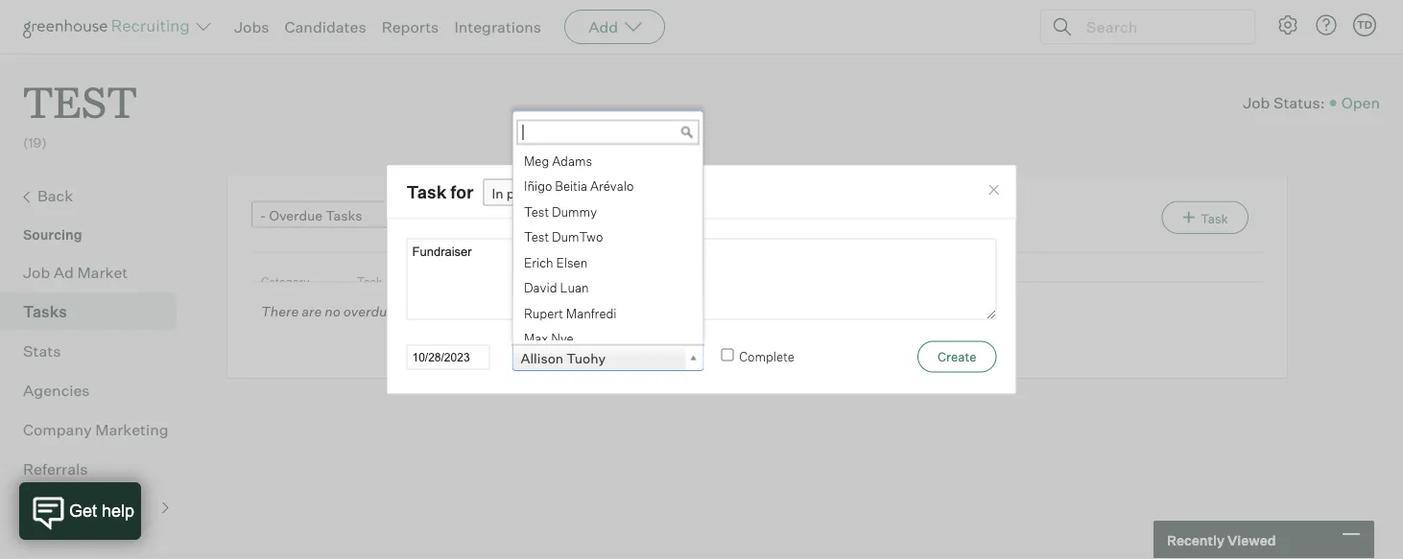 Task type: vqa. For each thing, say whether or not it's contained in the screenshot.
Test Dummy
yes



Task type: describe. For each thing, give the bounding box(es) containing it.
job for job ad market
[[23, 263, 50, 282]]

erich
[[524, 255, 553, 270]]

integrations link
[[455, 17, 542, 36]]

reports
[[382, 17, 439, 36]]

jobs link
[[234, 17, 269, 36]]

test dummy
[[524, 204, 597, 219]]

candidates
[[285, 17, 366, 36]]

- overdue tasks
[[260, 207, 363, 224]]

stats link
[[23, 340, 169, 363]]

tasks inside tasks link
[[23, 302, 67, 321]]

assigned to
[[665, 274, 730, 289]]

allison tuohy link
[[512, 345, 704, 373]]

td
[[1358, 18, 1373, 31]]

company
[[23, 420, 92, 439]]

social media
[[23, 499, 115, 518]]

max nye option
[[517, 327, 700, 352]]

stats
[[23, 342, 61, 361]]

td button
[[1350, 10, 1381, 40]]

td button
[[1354, 13, 1377, 36]]

rupert manfredi
[[524, 306, 617, 321]]

beitia
[[555, 179, 587, 194]]

for
[[451, 181, 474, 203]]

meg
[[524, 153, 549, 169]]

task for sourcing
[[1201, 211, 1229, 226]]

configure image
[[1277, 13, 1300, 36]]

What In person event task are you going to do next? text field
[[407, 238, 997, 320]]

marketing
[[95, 420, 169, 439]]

Search text field
[[1082, 13, 1238, 41]]

media
[[70, 499, 115, 518]]

arévalo
[[590, 179, 634, 194]]

test dumtwo option
[[517, 225, 700, 251]]

iñigo beitia arévalo
[[524, 179, 634, 194]]

in person event link
[[483, 179, 676, 207]]

company marketing link
[[23, 418, 169, 441]]

candidates link
[[285, 17, 366, 36]]

david luan
[[524, 280, 589, 296]]

job status:
[[1244, 93, 1326, 112]]

job ad market
[[23, 263, 128, 282]]

are
[[302, 303, 322, 320]]

tasks inside - overdue tasks link
[[326, 207, 363, 224]]

viewed
[[1228, 532, 1277, 549]]

ad
[[54, 263, 74, 282]]

dumtwo
[[552, 230, 603, 245]]

agencies
[[23, 381, 90, 400]]

Complete checkbox
[[721, 349, 734, 361]]

referrals
[[23, 460, 88, 479]]

task inside task for "dialog"
[[407, 181, 447, 203]]

dummy
[[552, 204, 597, 219]]

back link
[[23, 184, 169, 209]]

rupert manfredi option
[[517, 302, 700, 327]]

iñigo
[[524, 179, 552, 194]]

no
[[325, 303, 341, 320]]

max
[[524, 331, 548, 347]]

erich elsen
[[524, 255, 587, 270]]

dos
[[417, 303, 439, 320]]

referrals link
[[23, 458, 169, 481]]

task for dialog
[[386, 165, 1017, 395]]

status:
[[1274, 93, 1326, 112]]

elsen
[[556, 255, 587, 270]]

greenhouse recruiting image
[[23, 15, 196, 38]]

overdue
[[344, 303, 395, 320]]

tasks link
[[23, 300, 169, 323]]

open
[[1342, 93, 1381, 112]]

add
[[589, 17, 619, 36]]

allison tuohy
[[521, 351, 606, 367]]

test dummy option
[[517, 200, 700, 225]]



Task type: locate. For each thing, give the bounding box(es) containing it.
close image
[[987, 183, 1002, 198]]

tasks
[[326, 207, 363, 224], [23, 302, 67, 321]]

meg adams option
[[517, 149, 700, 174]]

0 vertical spatial task
[[407, 181, 447, 203]]

1 horizontal spatial tasks
[[326, 207, 363, 224]]

list box
[[513, 149, 700, 352]]

recently viewed
[[1168, 532, 1277, 549]]

agencies link
[[23, 379, 169, 402]]

in person event
[[492, 185, 588, 201]]

0 vertical spatial tasks
[[326, 207, 363, 224]]

job left status:
[[1244, 93, 1271, 112]]

0 horizontal spatial job
[[23, 263, 50, 282]]

back
[[37, 186, 73, 205]]

test link
[[23, 54, 137, 134]]

manfredi
[[566, 306, 617, 321]]

task for
[[407, 181, 474, 203]]

task
[[407, 181, 447, 203], [1201, 211, 1229, 226], [357, 274, 382, 289]]

recently
[[1168, 532, 1225, 549]]

test down in person event
[[524, 204, 549, 219]]

social media link
[[23, 497, 169, 520]]

test
[[23, 73, 137, 130]]

job
[[1244, 93, 1271, 112], [23, 263, 50, 282]]

tasks right overdue
[[326, 207, 363, 224]]

jobs
[[234, 17, 269, 36]]

0 horizontal spatial task
[[357, 274, 382, 289]]

there
[[261, 303, 299, 320]]

reports link
[[382, 17, 439, 36]]

erich elsen option
[[517, 251, 700, 276]]

test
[[524, 204, 549, 219], [524, 230, 549, 245]]

allison
[[521, 351, 564, 367]]

1 vertical spatial test
[[524, 230, 549, 245]]

luan
[[560, 280, 589, 296]]

sourcing
[[23, 226, 82, 243]]

job ad market link
[[23, 261, 169, 284]]

in
[[492, 185, 504, 201]]

add button
[[565, 10, 666, 44]]

(19)
[[23, 135, 47, 151]]

2 horizontal spatial task
[[1201, 211, 1229, 226]]

market
[[77, 263, 128, 282]]

test (19)
[[23, 73, 137, 151]]

assigned
[[665, 274, 714, 289]]

test dumtwo
[[524, 230, 603, 245]]

company marketing
[[23, 420, 169, 439]]

none submit inside task for "dialog"
[[918, 341, 997, 373]]

None text field
[[517, 120, 700, 145]]

iñigo beitia arévalo option
[[517, 174, 700, 200]]

rupert
[[524, 306, 563, 321]]

to-
[[398, 303, 417, 320]]

nye
[[551, 331, 573, 347]]

1 vertical spatial task
[[1201, 211, 1229, 226]]

Due Date text field
[[407, 345, 490, 370]]

there are no overdue to-dos
[[261, 303, 439, 320]]

overdue
[[269, 207, 323, 224]]

list box containing meg adams
[[513, 149, 700, 352]]

2 vertical spatial task
[[357, 274, 382, 289]]

0 vertical spatial test
[[524, 204, 549, 219]]

to
[[716, 274, 730, 289]]

event
[[553, 185, 588, 201]]

test for test dummy
[[524, 204, 549, 219]]

- overdue tasks link
[[252, 201, 426, 229]]

0 horizontal spatial tasks
[[23, 302, 67, 321]]

complete
[[740, 349, 795, 364]]

1 horizontal spatial job
[[1244, 93, 1271, 112]]

test for test dumtwo
[[524, 230, 549, 245]]

david luan option
[[517, 276, 700, 302]]

job for job status:
[[1244, 93, 1271, 112]]

person
[[507, 185, 550, 201]]

tuohy
[[567, 351, 606, 367]]

adams
[[552, 153, 592, 169]]

test inside test dummy option
[[524, 204, 549, 219]]

category
[[261, 274, 310, 289]]

task for task
[[357, 274, 382, 289]]

test up erich at top
[[524, 230, 549, 245]]

social
[[23, 499, 67, 518]]

None submit
[[918, 341, 997, 373]]

meg adams
[[524, 153, 592, 169]]

1 horizontal spatial task
[[407, 181, 447, 203]]

1 test from the top
[[524, 204, 549, 219]]

integrations
[[455, 17, 542, 36]]

0 vertical spatial job
[[1244, 93, 1271, 112]]

1 vertical spatial tasks
[[23, 302, 67, 321]]

tasks up stats on the left bottom
[[23, 302, 67, 321]]

1 vertical spatial job
[[23, 263, 50, 282]]

job left ad
[[23, 263, 50, 282]]

max nye
[[524, 331, 573, 347]]

david
[[524, 280, 557, 296]]

2 test from the top
[[524, 230, 549, 245]]

test inside test dumtwo "option"
[[524, 230, 549, 245]]

-
[[260, 207, 266, 224]]



